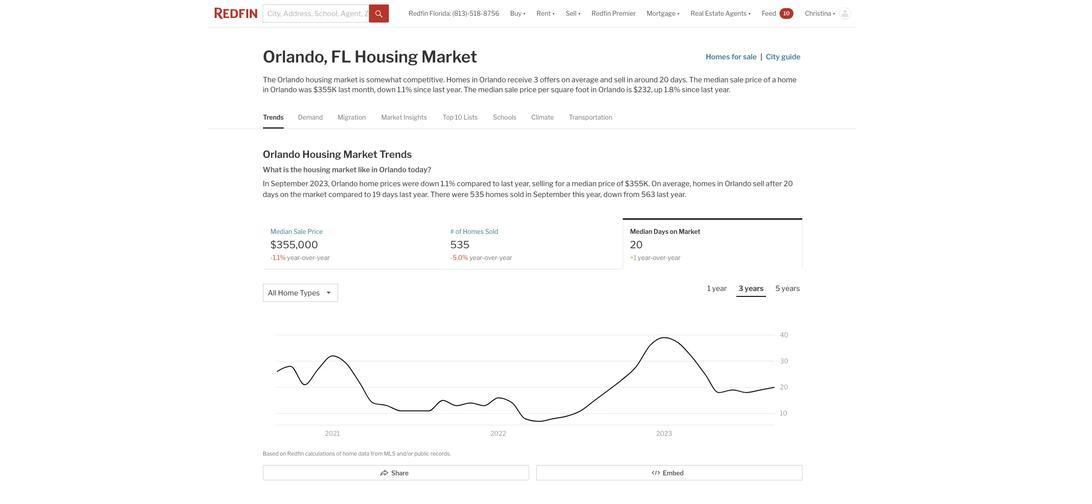 Task type: vqa. For each thing, say whether or not it's contained in the screenshot.
topmost market
yes



Task type: locate. For each thing, give the bounding box(es) containing it.
0 vertical spatial 1.1%
[[398, 85, 412, 94]]

0 vertical spatial housing
[[306, 76, 332, 84]]

2 vertical spatial home
[[343, 450, 357, 457]]

1 vertical spatial 20
[[784, 180, 794, 188]]

the up lists
[[464, 85, 477, 94]]

5 years
[[776, 284, 801, 293]]

1 horizontal spatial years
[[782, 284, 801, 293]]

year inside 1 year button
[[713, 284, 727, 293]]

orlando down and
[[599, 85, 625, 94]]

2 vertical spatial median
[[572, 180, 597, 188]]

3 right 1 year
[[739, 284, 744, 293]]

on down what
[[280, 190, 289, 199]]

what is the housing market like in orlando today?
[[263, 166, 432, 174]]

2 ▾ from the left
[[553, 10, 555, 17]]

0 vertical spatial were
[[403, 180, 419, 188]]

years inside 'button'
[[745, 284, 764, 293]]

the up sale
[[290, 190, 302, 199]]

market left insights
[[381, 113, 402, 121]]

over- inside # of homes sold 535 -5.0% year-over-year
[[485, 254, 500, 261]]

2 the from the top
[[290, 190, 302, 199]]

1 horizontal spatial compared
[[457, 180, 491, 188]]

▾ right christina
[[833, 10, 836, 17]]

real estate agents ▾
[[691, 10, 752, 17]]

0 horizontal spatial 10
[[455, 113, 462, 121]]

homes inside the orlando housing market is somewhat competitive. homes in orlando receive 3 offers on average and sell in around 20 days. the median sale price of a home in orlando was $355k last month, down 1.1% since last year. the median sale price per square foot in orlando is $232, up 1.8% since last year.
[[447, 76, 471, 84]]

year- inside median sale price $355,000 -1.1% year-over-year
[[287, 254, 302, 261]]

▾ right mortgage
[[678, 10, 680, 17]]

over- inside median days on market 20 +1 year-over-year
[[653, 254, 668, 261]]

city
[[766, 53, 780, 61]]

of right the calculations
[[337, 450, 342, 457]]

2 horizontal spatial redfin
[[592, 10, 611, 17]]

foot
[[576, 85, 590, 94]]

submit search image
[[376, 10, 383, 17]]

trends left demand
[[263, 113, 284, 121]]

per
[[538, 85, 550, 94]]

orlando left receive
[[480, 76, 506, 84]]

years for 3 years
[[745, 284, 764, 293]]

redfin
[[409, 10, 428, 17], [592, 10, 611, 17], [288, 450, 304, 457]]

0 vertical spatial homes
[[706, 53, 731, 61]]

up
[[655, 85, 663, 94]]

1 vertical spatial for
[[555, 180, 565, 188]]

2 horizontal spatial 1.1%
[[441, 180, 456, 188]]

last right $355k
[[339, 85, 351, 94]]

1 horizontal spatial a
[[773, 76, 777, 84]]

year- down $355,000
[[287, 254, 302, 261]]

were right there
[[452, 190, 469, 199]]

$355,000
[[271, 239, 318, 250]]

homes
[[706, 53, 731, 61], [447, 76, 471, 84], [463, 228, 484, 235]]

median days on market 20 +1 year-over-year
[[631, 228, 701, 261]]

1 horizontal spatial for
[[732, 53, 742, 61]]

days down in
[[263, 190, 279, 199]]

home
[[278, 289, 298, 297]]

year-
[[287, 254, 302, 261], [470, 254, 485, 261], [638, 254, 653, 261]]

public
[[415, 450, 430, 457]]

- inside median sale price $355,000 -1.1% year-over-year
[[271, 254, 273, 261]]

1 vertical spatial down
[[421, 180, 439, 188]]

1 horizontal spatial redfin
[[409, 10, 428, 17]]

3 years
[[739, 284, 764, 293]]

1 days from the left
[[263, 190, 279, 199]]

3
[[534, 76, 539, 84], [739, 284, 744, 293]]

the down "orlando,"
[[263, 76, 276, 84]]

last down the competitive.
[[433, 85, 445, 94]]

homes right average,
[[693, 180, 716, 188]]

from down $355k.
[[624, 190, 640, 199]]

top 10 lists
[[443, 113, 478, 121]]

- down #
[[451, 254, 453, 261]]

2 horizontal spatial home
[[778, 76, 797, 84]]

▾ right sell
[[578, 10, 581, 17]]

since down the competitive.
[[414, 85, 432, 94]]

0 vertical spatial for
[[732, 53, 742, 61]]

▾ right "agents"
[[749, 10, 752, 17]]

0 horizontal spatial compared
[[329, 190, 363, 199]]

1 vertical spatial 3
[[739, 284, 744, 293]]

3 year- from the left
[[638, 254, 653, 261]]

1.1% inside median sale price $355,000 -1.1% year-over-year
[[273, 254, 286, 261]]

market up the competitive.
[[422, 47, 478, 67]]

1 vertical spatial homes
[[447, 76, 471, 84]]

of down the city
[[764, 76, 771, 84]]

median up $355,000
[[271, 228, 292, 235]]

month,
[[352, 85, 376, 94]]

1 horizontal spatial median
[[572, 180, 597, 188]]

0 vertical spatial compared
[[457, 180, 491, 188]]

0 horizontal spatial median
[[479, 85, 503, 94]]

market up the month,
[[334, 76, 358, 84]]

median left days
[[631, 228, 653, 235]]

0 vertical spatial 535
[[470, 190, 484, 199]]

0 vertical spatial from
[[624, 190, 640, 199]]

housing
[[306, 76, 332, 84], [304, 166, 331, 174]]

1 over- from the left
[[302, 254, 317, 261]]

were
[[403, 180, 419, 188], [452, 190, 469, 199]]

3 over- from the left
[[653, 254, 668, 261]]

2 vertical spatial 1.1%
[[273, 254, 286, 261]]

receive
[[508, 76, 533, 84]]

1 horizontal spatial over-
[[485, 254, 500, 261]]

2 years from the left
[[782, 284, 801, 293]]

redfin left premier
[[592, 10, 611, 17]]

since
[[414, 85, 432, 94], [682, 85, 700, 94]]

from
[[624, 190, 640, 199], [371, 450, 383, 457]]

price
[[308, 228, 323, 235]]

0 horizontal spatial down
[[377, 85, 396, 94]]

over- inside median sale price $355,000 -1.1% year-over-year
[[302, 254, 317, 261]]

days down prices
[[383, 190, 398, 199]]

homes left sold at the top left of the page
[[486, 190, 509, 199]]

over- down sold
[[485, 254, 500, 261]]

year- inside median days on market 20 +1 year-over-year
[[638, 254, 653, 261]]

2 vertical spatial 20
[[631, 239, 643, 250]]

all
[[268, 289, 277, 297]]

0 vertical spatial 20
[[660, 76, 669, 84]]

1 - from the left
[[271, 254, 273, 261]]

years inside button
[[782, 284, 801, 293]]

median inside median days on market 20 +1 year-over-year
[[631, 228, 653, 235]]

housing up 2023,
[[303, 149, 341, 160]]

1 vertical spatial year,
[[587, 190, 602, 199]]

2 days from the left
[[383, 190, 398, 199]]

▾ for christina ▾
[[833, 10, 836, 17]]

over- for $355,000
[[302, 254, 317, 261]]

price down receive
[[520, 85, 537, 94]]

in right average,
[[718, 180, 724, 188]]

real
[[691, 10, 704, 17]]

housing up somewhat
[[355, 47, 418, 67]]

1 horizontal spatial were
[[452, 190, 469, 199]]

1 year- from the left
[[287, 254, 302, 261]]

535 right there
[[470, 190, 484, 199]]

climate link
[[531, 106, 554, 129]]

1 horizontal spatial 10
[[784, 10, 790, 17]]

of inside in september 2023, orlando home prices were down 1.1% compared to last year, selling for a median price of $355k. on average, homes in orlando sell after 20 days on the market compared to 19 days last year. there were 535 homes sold in september this year, down from 563 last year.
[[617, 180, 624, 188]]

1 vertical spatial sale
[[731, 76, 744, 84]]

on up square at the right top of page
[[562, 76, 570, 84]]

sale down homes for sale link
[[731, 76, 744, 84]]

sell inside in september 2023, orlando home prices were down 1.1% compared to last year, selling for a median price of $355k. on average, homes in orlando sell after 20 days on the market compared to 19 days last year. there were 535 homes sold in september this year, down from 563 last year.
[[754, 180, 765, 188]]

1 vertical spatial a
[[567, 180, 571, 188]]

homes left the |
[[706, 53, 731, 61]]

535 up 5.0%
[[451, 239, 470, 250]]

mortgage
[[647, 10, 676, 17]]

homes for sale | city guide
[[706, 53, 801, 61]]

0 horizontal spatial price
[[520, 85, 537, 94]]

1 since from the left
[[414, 85, 432, 94]]

orlando,
[[263, 47, 328, 67]]

data
[[358, 450, 370, 457]]

were down today?
[[403, 180, 419, 188]]

september down selling
[[533, 190, 571, 199]]

market right days
[[679, 228, 701, 235]]

0 vertical spatial home
[[778, 76, 797, 84]]

City, Address, School, Agent, ZIP search field
[[263, 4, 369, 22]]

▾
[[523, 10, 526, 17], [553, 10, 555, 17], [578, 10, 581, 17], [678, 10, 680, 17], [749, 10, 752, 17], [833, 10, 836, 17]]

1 horizontal spatial homes
[[693, 180, 716, 188]]

housing up 2023,
[[304, 166, 331, 174]]

8756
[[484, 10, 500, 17]]

over- down days
[[653, 254, 668, 261]]

1 the from the top
[[291, 166, 302, 174]]

1 median from the left
[[271, 228, 292, 235]]

down
[[377, 85, 396, 94], [421, 180, 439, 188], [604, 190, 622, 199]]

2 median from the left
[[631, 228, 653, 235]]

redfin inside redfin premier 'button'
[[592, 10, 611, 17]]

0 horizontal spatial -
[[271, 254, 273, 261]]

top 10 lists link
[[443, 106, 478, 129]]

563
[[642, 190, 656, 199]]

in left around
[[627, 76, 633, 84]]

was
[[299, 85, 312, 94]]

1 vertical spatial compared
[[329, 190, 363, 199]]

of left $355k.
[[617, 180, 624, 188]]

20 up up
[[660, 76, 669, 84]]

year inside median days on market 20 +1 year-over-year
[[668, 254, 681, 261]]

1 horizontal spatial sell
[[754, 180, 765, 188]]

2 horizontal spatial year-
[[638, 254, 653, 261]]

the right days.
[[690, 76, 703, 84]]

3 up 'per'
[[534, 76, 539, 84]]

1 horizontal spatial since
[[682, 85, 700, 94]]

market
[[334, 76, 358, 84], [332, 166, 357, 174], [303, 190, 327, 199]]

1 vertical spatial price
[[520, 85, 537, 94]]

homes right the competitive.
[[447, 76, 471, 84]]

all home types
[[268, 289, 320, 297]]

0 horizontal spatial home
[[343, 450, 357, 457]]

the orlando housing market is somewhat competitive. homes in orlando receive 3 offers on average and sell in around 20 days. the median sale price of a home in orlando was $355k last month, down 1.1% since last year. the median sale price per square foot in orlando is $232, up 1.8% since last year.
[[263, 76, 797, 94]]

share
[[392, 469, 409, 477]]

based
[[263, 450, 279, 457]]

0 horizontal spatial trends
[[263, 113, 284, 121]]

535 inside in september 2023, orlando home prices were down 1.1% compared to last year, selling for a median price of $355k. on average, homes in orlando sell after 20 days on the market compared to 19 days last year. there were 535 homes sold in september this year, down from 563 last year.
[[470, 190, 484, 199]]

transportation
[[569, 113, 613, 121]]

1 horizontal spatial year-
[[470, 254, 485, 261]]

2 - from the left
[[451, 254, 453, 261]]

redfin premier
[[592, 10, 636, 17]]

2 vertical spatial sale
[[505, 85, 519, 94]]

1 vertical spatial home
[[360, 180, 379, 188]]

a inside the orlando housing market is somewhat competitive. homes in orlando receive 3 offers on average and sell in around 20 days. the median sale price of a home in orlando was $355k last month, down 1.1% since last year. the median sale price per square foot in orlando is $232, up 1.8% since last year.
[[773, 76, 777, 84]]

sale down receive
[[505, 85, 519, 94]]

2 over- from the left
[[485, 254, 500, 261]]

redfin for redfin premier
[[592, 10, 611, 17]]

on inside the orlando housing market is somewhat competitive. homes in orlando receive 3 offers on average and sell in around 20 days. the median sale price of a home in orlando was $355k last month, down 1.1% since last year. the median sale price per square foot in orlando is $232, up 1.8% since last year.
[[562, 76, 570, 84]]

0 vertical spatial year,
[[515, 180, 531, 188]]

price down 'homes for sale | city guide'
[[746, 76, 763, 84]]

is up the month,
[[360, 76, 365, 84]]

there
[[431, 190, 451, 199]]

somewhat
[[367, 76, 402, 84]]

for left the |
[[732, 53, 742, 61]]

homes
[[693, 180, 716, 188], [486, 190, 509, 199]]

price
[[746, 76, 763, 84], [520, 85, 537, 94], [599, 180, 615, 188]]

518-
[[470, 10, 484, 17]]

1 vertical spatial the
[[290, 190, 302, 199]]

guide
[[782, 53, 801, 61]]

of inside # of homes sold 535 -5.0% year-over-year
[[456, 228, 462, 235]]

▾ right rent
[[553, 10, 555, 17]]

trends link
[[263, 106, 284, 129]]

median up this
[[572, 180, 597, 188]]

4 ▾ from the left
[[678, 10, 680, 17]]

for right selling
[[555, 180, 565, 188]]

home up 19 at the top of the page
[[360, 180, 379, 188]]

3 inside the orlando housing market is somewhat competitive. homes in orlando receive 3 offers on average and sell in around 20 days. the median sale price of a home in orlando was $355k last month, down 1.1% since last year. the median sale price per square foot in orlando is $232, up 1.8% since last year.
[[534, 76, 539, 84]]

6 ▾ from the left
[[833, 10, 836, 17]]

20 right after
[[784, 180, 794, 188]]

0 horizontal spatial days
[[263, 190, 279, 199]]

sale left the |
[[744, 53, 757, 61]]

1 horizontal spatial median
[[631, 228, 653, 235]]

1 horizontal spatial home
[[360, 180, 379, 188]]

0 horizontal spatial 20
[[631, 239, 643, 250]]

2 year- from the left
[[470, 254, 485, 261]]

0 horizontal spatial median
[[271, 228, 292, 235]]

0 horizontal spatial sell
[[615, 76, 626, 84]]

median inside median sale price $355,000 -1.1% year-over-year
[[271, 228, 292, 235]]

1 vertical spatial sell
[[754, 180, 765, 188]]

1.1% down $355,000
[[273, 254, 286, 261]]

median
[[704, 76, 729, 84], [479, 85, 503, 94], [572, 180, 597, 188]]

0 horizontal spatial years
[[745, 284, 764, 293]]

1 ▾ from the left
[[523, 10, 526, 17]]

buy ▾
[[511, 10, 526, 17]]

0 vertical spatial market
[[334, 76, 358, 84]]

0 vertical spatial homes
[[693, 180, 716, 188]]

september down what
[[271, 180, 309, 188]]

redfin left the calculations
[[288, 450, 304, 457]]

10 right top
[[455, 113, 462, 121]]

median
[[271, 228, 292, 235], [631, 228, 653, 235]]

for inside in september 2023, orlando home prices were down 1.1% compared to last year, selling for a median price of $355k. on average, homes in orlando sell after 20 days on the market compared to 19 days last year. there were 535 homes sold in september this year, down from 563 last year.
[[555, 180, 565, 188]]

0 horizontal spatial 1.1%
[[273, 254, 286, 261]]

1 vertical spatial housing
[[304, 166, 331, 174]]

since down days.
[[682, 85, 700, 94]]

in
[[472, 76, 478, 84], [627, 76, 633, 84], [263, 85, 269, 94], [591, 85, 597, 94], [372, 166, 378, 174], [718, 180, 724, 188], [526, 190, 532, 199]]

1 horizontal spatial 20
[[660, 76, 669, 84]]

- down $355,000
[[271, 254, 273, 261]]

orlando up prices
[[379, 166, 407, 174]]

1 vertical spatial september
[[533, 190, 571, 199]]

0 vertical spatial sell
[[615, 76, 626, 84]]

sell left after
[[754, 180, 765, 188]]

median down homes for sale link
[[704, 76, 729, 84]]

on inside median days on market 20 +1 year-over-year
[[670, 228, 678, 235]]

0 horizontal spatial from
[[371, 450, 383, 457]]

1 vertical spatial 535
[[451, 239, 470, 250]]

real estate agents ▾ link
[[691, 0, 752, 27]]

home left data
[[343, 450, 357, 457]]

19
[[373, 190, 381, 199]]

0 horizontal spatial housing
[[303, 149, 341, 160]]

1.1% inside the orlando housing market is somewhat competitive. homes in orlando receive 3 offers on average and sell in around 20 days. the median sale price of a home in orlando was $355k last month, down 1.1% since last year. the median sale price per square foot in orlando is $232, up 1.8% since last year.
[[398, 85, 412, 94]]

days
[[263, 190, 279, 199], [383, 190, 398, 199]]

3 ▾ from the left
[[578, 10, 581, 17]]

0 horizontal spatial redfin
[[288, 450, 304, 457]]

median up schools
[[479, 85, 503, 94]]

0 horizontal spatial since
[[414, 85, 432, 94]]

down right this
[[604, 190, 622, 199]]

sell ▾ button
[[561, 0, 587, 27]]

0 vertical spatial housing
[[355, 47, 418, 67]]

0 vertical spatial the
[[291, 166, 302, 174]]

buy
[[511, 10, 522, 17]]

1 horizontal spatial from
[[624, 190, 640, 199]]

2 horizontal spatial price
[[746, 76, 763, 84]]

sold
[[510, 190, 524, 199]]

christina
[[806, 10, 832, 17]]

1 years from the left
[[745, 284, 764, 293]]

home
[[778, 76, 797, 84], [360, 180, 379, 188], [343, 450, 357, 457]]

median for $355,000
[[271, 228, 292, 235]]

over- down $355,000
[[302, 254, 317, 261]]

rent ▾
[[537, 10, 555, 17]]

#
[[451, 228, 454, 235]]

2 vertical spatial market
[[303, 190, 327, 199]]

the
[[263, 76, 276, 84], [690, 76, 703, 84], [464, 85, 477, 94]]

1 horizontal spatial days
[[383, 190, 398, 199]]

market up like
[[344, 149, 378, 160]]

from right data
[[371, 450, 383, 457]]

the inside in september 2023, orlando home prices were down 1.1% compared to last year, selling for a median price of $355k. on average, homes in orlando sell after 20 days on the market compared to 19 days last year. there were 535 homes sold in september this year, down from 563 last year.
[[290, 190, 302, 199]]

year, up sold at the top left of the page
[[515, 180, 531, 188]]

a inside in september 2023, orlando home prices were down 1.1% compared to last year, selling for a median price of $355k. on average, homes in orlando sell after 20 days on the market compared to 19 days last year. there were 535 homes sold in september this year, down from 563 last year.
[[567, 180, 571, 188]]

home down city guide 'link' on the top
[[778, 76, 797, 84]]

1 vertical spatial were
[[452, 190, 469, 199]]

2 horizontal spatial over-
[[653, 254, 668, 261]]

a down the city
[[773, 76, 777, 84]]

premier
[[613, 10, 636, 17]]

0 vertical spatial 3
[[534, 76, 539, 84]]

of
[[764, 76, 771, 84], [617, 180, 624, 188], [456, 228, 462, 235], [337, 450, 342, 457]]

down up there
[[421, 180, 439, 188]]

schools
[[493, 113, 517, 121]]

0 horizontal spatial year-
[[287, 254, 302, 261]]

years
[[745, 284, 764, 293], [782, 284, 801, 293]]

trends up today?
[[380, 149, 412, 160]]

sell right and
[[615, 76, 626, 84]]

christina ▾
[[806, 10, 836, 17]]

last
[[339, 85, 351, 94], [433, 85, 445, 94], [702, 85, 714, 94], [502, 180, 514, 188], [400, 190, 412, 199], [657, 190, 670, 199]]

down down somewhat
[[377, 85, 396, 94]]



Task type: describe. For each thing, give the bounding box(es) containing it.
demand
[[298, 113, 323, 121]]

1 horizontal spatial housing
[[355, 47, 418, 67]]

housing inside the orlando housing market is somewhat competitive. homes in orlando receive 3 offers on average and sell in around 20 days. the median sale price of a home in orlando was $355k last month, down 1.1% since last year. the median sale price per square foot in orlando is $232, up 1.8% since last year.
[[306, 76, 332, 84]]

- inside # of homes sold 535 -5.0% year-over-year
[[451, 254, 453, 261]]

share button
[[263, 465, 529, 480]]

and/or
[[397, 450, 413, 457]]

feed
[[762, 10, 777, 17]]

0 horizontal spatial the
[[263, 76, 276, 84]]

today?
[[408, 166, 432, 174]]

year inside # of homes sold 535 -5.0% year-over-year
[[500, 254, 513, 261]]

median inside in september 2023, orlando home prices were down 1.1% compared to last year, selling for a median price of $355k. on average, homes in orlando sell after 20 days on the market compared to 19 days last year. there were 535 homes sold in september this year, down from 563 last year.
[[572, 180, 597, 188]]

1 horizontal spatial the
[[464, 85, 477, 94]]

mortgage ▾
[[647, 10, 680, 17]]

median sale price $355,000 -1.1% year-over-year
[[271, 228, 330, 261]]

rent ▾ button
[[537, 0, 555, 27]]

orlando left after
[[725, 180, 752, 188]]

median for 20
[[631, 228, 653, 235]]

records.
[[431, 450, 451, 457]]

after
[[766, 180, 783, 188]]

estate
[[706, 10, 725, 17]]

offers
[[540, 76, 560, 84]]

home inside in september 2023, orlando home prices were down 1.1% compared to last year, selling for a median price of $355k. on average, homes in orlando sell after 20 days on the market compared to 19 days last year. there were 535 homes sold in september this year, down from 563 last year.
[[360, 180, 379, 188]]

orlando up was at left top
[[278, 76, 304, 84]]

market insights link
[[381, 106, 427, 129]]

1 horizontal spatial is
[[360, 76, 365, 84]]

and
[[601, 76, 613, 84]]

0 horizontal spatial september
[[271, 180, 309, 188]]

mls
[[384, 450, 396, 457]]

0 horizontal spatial homes
[[486, 190, 509, 199]]

1 horizontal spatial year,
[[587, 190, 602, 199]]

sale
[[294, 228, 306, 235]]

types
[[300, 289, 320, 297]]

0 horizontal spatial were
[[403, 180, 419, 188]]

from inside in september 2023, orlando home prices were down 1.1% compared to last year, selling for a median price of $355k. on average, homes in orlando sell after 20 days on the market compared to 19 days last year. there were 535 homes sold in september this year, down from 563 last year.
[[624, 190, 640, 199]]

in september 2023, orlando home prices were down 1.1% compared to last year, selling for a median price of $355k. on average, homes in orlando sell after 20 days on the market compared to 19 days last year. there were 535 homes sold in september this year, down from 563 last year.
[[263, 180, 794, 199]]

0 vertical spatial price
[[746, 76, 763, 84]]

1 vertical spatial is
[[627, 85, 632, 94]]

this
[[573, 190, 585, 199]]

in up trends link
[[263, 85, 269, 94]]

market inside in september 2023, orlando home prices were down 1.1% compared to last year, selling for a median price of $355k. on average, homes in orlando sell after 20 days on the market compared to 19 days last year. there were 535 homes sold in september this year, down from 563 last year.
[[303, 190, 327, 199]]

# of homes sold 535 -5.0% year-over-year
[[451, 228, 513, 261]]

insights
[[404, 113, 427, 121]]

over- for 20
[[653, 254, 668, 261]]

market insights
[[381, 113, 427, 121]]

redfin premier button
[[587, 0, 642, 27]]

$232,
[[634, 85, 653, 94]]

on right based
[[280, 450, 286, 457]]

orlando down what is the housing market like in orlando today?
[[331, 180, 358, 188]]

▾ for buy ▾
[[523, 10, 526, 17]]

2 vertical spatial down
[[604, 190, 622, 199]]

2023,
[[310, 180, 330, 188]]

price inside in september 2023, orlando home prices were down 1.1% compared to last year, selling for a median price of $355k. on average, homes in orlando sell after 20 days on the market compared to 19 days last year. there were 535 homes sold in september this year, down from 563 last year.
[[599, 180, 615, 188]]

2 horizontal spatial the
[[690, 76, 703, 84]]

2 horizontal spatial median
[[704, 76, 729, 84]]

1 year
[[708, 284, 727, 293]]

sell inside the orlando housing market is somewhat competitive. homes in orlando receive 3 offers on average and sell in around 20 days. the median sale price of a home in orlando was $355k last month, down 1.1% since last year. the median sale price per square foot in orlando is $232, up 1.8% since last year.
[[615, 76, 626, 84]]

(813)-
[[453, 10, 470, 17]]

around
[[635, 76, 658, 84]]

1 vertical spatial to
[[364, 190, 371, 199]]

in right foot
[[591, 85, 597, 94]]

orlando up what
[[263, 149, 301, 160]]

mortgage ▾ button
[[642, 0, 686, 27]]

1 vertical spatial market
[[332, 166, 357, 174]]

year- for 20
[[638, 254, 653, 261]]

1.1% inside in september 2023, orlando home prices were down 1.1% compared to last year, selling for a median price of $355k. on average, homes in orlando sell after 20 days on the market compared to 19 days last year. there were 535 homes sold in september this year, down from 563 last year.
[[441, 180, 456, 188]]

like
[[358, 166, 370, 174]]

in up lists
[[472, 76, 478, 84]]

20 inside median days on market 20 +1 year-over-year
[[631, 239, 643, 250]]

1 vertical spatial housing
[[303, 149, 341, 160]]

5 years button
[[774, 284, 803, 296]]

city guide link
[[766, 52, 803, 63]]

1.8%
[[665, 85, 681, 94]]

homes inside # of homes sold 535 -5.0% year-over-year
[[463, 228, 484, 235]]

$355k
[[314, 85, 337, 94]]

sell ▾ button
[[566, 0, 581, 27]]

0 horizontal spatial year,
[[515, 180, 531, 188]]

year. up the top 10 lists at the left of the page
[[447, 85, 462, 94]]

down inside the orlando housing market is somewhat competitive. homes in orlando receive 3 offers on average and sell in around 20 days. the median sale price of a home in orlando was $355k last month, down 1.1% since last year. the median sale price per square foot in orlando is $232, up 1.8% since last year.
[[377, 85, 396, 94]]

in right like
[[372, 166, 378, 174]]

days.
[[671, 76, 688, 84]]

5
[[776, 284, 781, 293]]

1 horizontal spatial to
[[493, 180, 500, 188]]

rent
[[537, 10, 551, 17]]

3 inside 'button'
[[739, 284, 744, 293]]

transportation link
[[569, 106, 613, 129]]

sold
[[486, 228, 499, 235]]

1 year button
[[706, 284, 730, 296]]

2 since from the left
[[682, 85, 700, 94]]

years for 5 years
[[782, 284, 801, 293]]

1
[[708, 284, 711, 293]]

selling
[[532, 180, 554, 188]]

migration link
[[338, 106, 366, 129]]

agents
[[726, 10, 747, 17]]

year inside median sale price $355,000 -1.1% year-over-year
[[317, 254, 330, 261]]

3 years button
[[737, 284, 767, 297]]

top
[[443, 113, 454, 121]]

redfin for redfin florida: (813)-518-8756
[[409, 10, 428, 17]]

orlando left was at left top
[[270, 85, 297, 94]]

last down prices
[[400, 190, 412, 199]]

competitive.
[[403, 76, 445, 84]]

0 vertical spatial trends
[[263, 113, 284, 121]]

0 vertical spatial sale
[[744, 53, 757, 61]]

embed
[[663, 469, 684, 477]]

florida:
[[430, 10, 451, 17]]

20 inside in september 2023, orlando home prices were down 1.1% compared to last year, selling for a median price of $355k. on average, homes in orlando sell after 20 days on the market compared to 19 days last year. there were 535 homes sold in september this year, down from 563 last year.
[[784, 180, 794, 188]]

year. down average,
[[671, 190, 687, 199]]

in right sold at the top left of the page
[[526, 190, 532, 199]]

on inside in september 2023, orlando home prices were down 1.1% compared to last year, selling for a median price of $355k. on average, homes in orlando sell after 20 days on the market compared to 19 days last year. there were 535 homes sold in september this year, down from 563 last year.
[[280, 190, 289, 199]]

average,
[[663, 180, 692, 188]]

year. down homes for sale link
[[715, 85, 731, 94]]

market inside the orlando housing market is somewhat competitive. homes in orlando receive 3 offers on average and sell in around 20 days. the median sale price of a home in orlando was $355k last month, down 1.1% since last year. the median sale price per square foot in orlando is $232, up 1.8% since last year.
[[334, 76, 358, 84]]

year- for -
[[287, 254, 302, 261]]

last down on
[[657, 190, 670, 199]]

5 ▾ from the left
[[749, 10, 752, 17]]

1 vertical spatial from
[[371, 450, 383, 457]]

+1
[[631, 254, 637, 261]]

1 vertical spatial median
[[479, 85, 503, 94]]

1 vertical spatial trends
[[380, 149, 412, 160]]

in
[[263, 180, 269, 188]]

home inside the orlando housing market is somewhat competitive. homes in orlando receive 3 offers on average and sell in around 20 days. the median sale price of a home in orlando was $355k last month, down 1.1% since last year. the median sale price per square foot in orlando is $232, up 1.8% since last year.
[[778, 76, 797, 84]]

1 horizontal spatial down
[[421, 180, 439, 188]]

orlando, fl housing market
[[263, 47, 478, 67]]

of inside the orlando housing market is somewhat competitive. homes in orlando receive 3 offers on average and sell in around 20 days. the median sale price of a home in orlando was $355k last month, down 1.1% since last year. the median sale price per square foot in orlando is $232, up 1.8% since last year.
[[764, 76, 771, 84]]

what
[[263, 166, 282, 174]]

535 inside # of homes sold 535 -5.0% year-over-year
[[451, 239, 470, 250]]

20 inside the orlando housing market is somewhat competitive. homes in orlando receive 3 offers on average and sell in around 20 days. the median sale price of a home in orlando was $355k last month, down 1.1% since last year. the median sale price per square foot in orlando is $232, up 1.8% since last year.
[[660, 76, 669, 84]]

market inside median days on market 20 +1 year-over-year
[[679, 228, 701, 235]]

on
[[652, 180, 662, 188]]

|
[[761, 53, 763, 61]]

rent ▾ button
[[532, 0, 561, 27]]

fl
[[331, 47, 351, 67]]

last right 1.8%
[[702, 85, 714, 94]]

0 horizontal spatial is
[[283, 166, 289, 174]]

buy ▾ button
[[511, 0, 526, 27]]

last up sold at the top left of the page
[[502, 180, 514, 188]]

year. left there
[[413, 190, 429, 199]]

▾ for sell ▾
[[578, 10, 581, 17]]

▾ for rent ▾
[[553, 10, 555, 17]]

homes for sale link
[[706, 43, 757, 72]]

sell ▾
[[566, 10, 581, 17]]

square
[[551, 85, 574, 94]]

prices
[[380, 180, 401, 188]]

demand link
[[298, 106, 323, 129]]

year- inside # of homes sold 535 -5.0% year-over-year
[[470, 254, 485, 261]]

▾ for mortgage ▾
[[678, 10, 680, 17]]

sell
[[566, 10, 577, 17]]

10 inside "link"
[[455, 113, 462, 121]]

buy ▾ button
[[505, 0, 532, 27]]

1 horizontal spatial september
[[533, 190, 571, 199]]

real estate agents ▾ button
[[686, 0, 757, 27]]

average
[[572, 76, 599, 84]]



